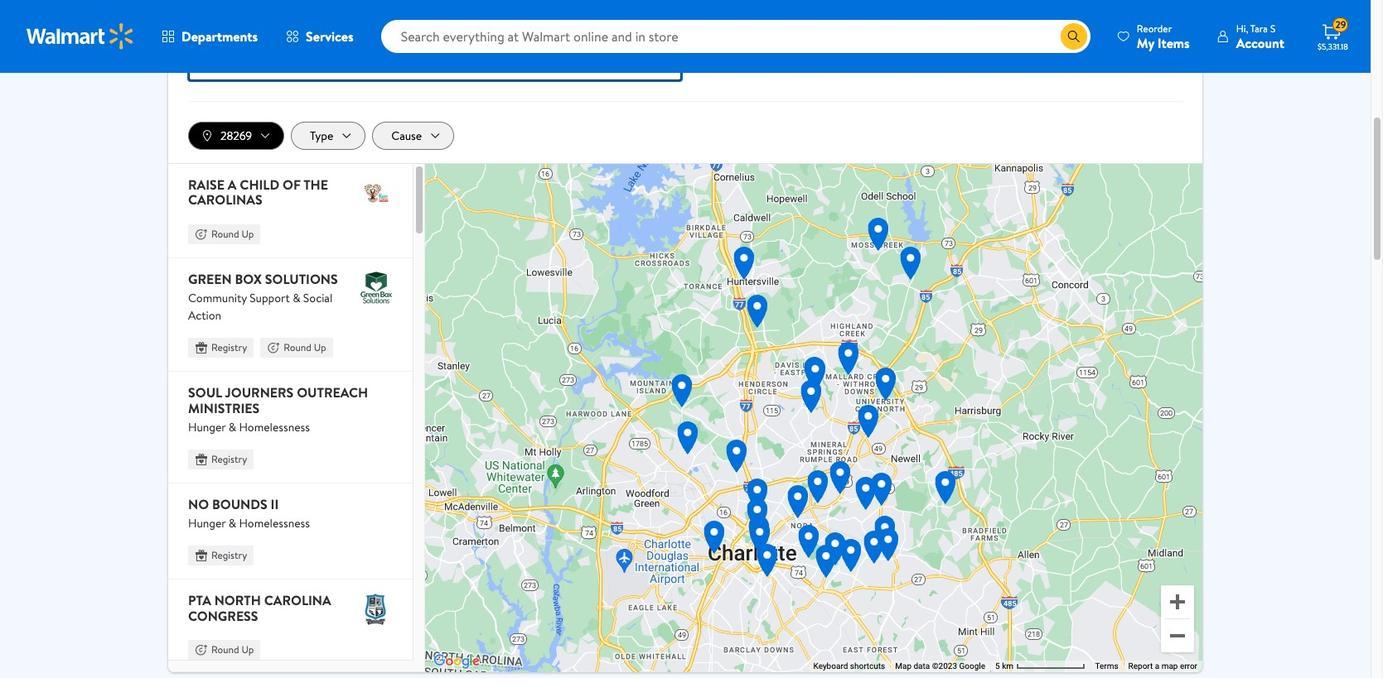 Task type: describe. For each thing, give the bounding box(es) containing it.
registry
[[277, 15, 316, 32]]

map
[[1162, 663, 1178, 672]]

journers
[[225, 384, 294, 402]]

safe alliance inc at 35.223678 latitude, -80.836618 image
[[744, 520, 777, 559]]

action
[[188, 308, 221, 324]]

unique blessings at 35.21847 latitude, -80.730305 image
[[872, 527, 905, 566]]

hi, tara s account
[[1237, 21, 1285, 52]]

search for search
[[719, 38, 758, 56]]

charlotte mecklenburg library foundation at 35.227274 latitude, -80.837428 image
[[743, 515, 776, 554]]

hi,
[[1237, 21, 1249, 35]]

registry for ministries
[[211, 453, 247, 467]]

google
[[960, 663, 986, 672]]

1 can at 35.409297 latitude, -80.712 image
[[894, 246, 928, 285]]

km
[[1002, 663, 1014, 672]]

report a map error link
[[1129, 663, 1198, 672]]

green
[[188, 270, 232, 288]]

pta north carolina congress of parents and teachers inc at 35.428932 latitude, -80.738324 image
[[862, 217, 895, 256]]

box
[[235, 270, 262, 288]]

resourceslinked at 35.257559 latitude, -80.6827 image
[[929, 470, 962, 509]]

services button
[[272, 17, 368, 56]]

services
[[306, 27, 354, 46]]

community
[[188, 290, 247, 307]]

keyboard shortcuts
[[814, 663, 886, 672]]

american cancer society - south carolina at 35.2079 latitude, -80.8305 image
[[751, 543, 784, 582]]

b helpful love at 35.248084 latitude, -80.805133 image
[[782, 484, 815, 523]]

solutions
[[265, 270, 338, 288]]

& for journers
[[229, 420, 236, 436]]

google image
[[429, 652, 484, 673]]

hunger inside no bounds ii hunger & homelessness
[[188, 516, 226, 533]]

green box solutions community support & social action
[[188, 270, 338, 324]]

child
[[240, 176, 280, 194]]

reorder my items
[[1137, 21, 1190, 52]]

shortcuts
[[850, 663, 886, 672]]

walmart image
[[27, 23, 134, 50]]

soul journers outreach ministries hunger & homelessness
[[188, 384, 368, 436]]

search for search charity or registry name
[[188, 15, 223, 32]]

social
[[303, 290, 333, 307]]

raise
[[188, 176, 225, 194]]

bright hopes at 35.2564 latitude, -80.7356 image
[[865, 472, 899, 511]]

no
[[188, 496, 209, 514]]

raise a child of the carolinas at 35.334726 latitude, -80.791218 image
[[798, 356, 831, 395]]

error
[[1181, 663, 1198, 672]]

©2023
[[932, 663, 958, 672]]

& inside no bounds ii hunger & homelessness
[[229, 516, 236, 533]]

spreading love community outreach, inc at 35.291016 latitude, -80.896316 image
[[671, 421, 705, 459]]

friends of charlotte-mecklenburg animal services incorporated at 35.221041 latitude, -80.796428 image
[[792, 524, 826, 563]]

angels and sparrows soup kitchen inc at 35.4094161 latitude, -80.8498956 image
[[728, 246, 761, 285]]

vision beyond the eyes incorporated at 35.226832 latitude, -80.733213 image
[[869, 515, 902, 554]]

report
[[1129, 663, 1153, 672]]

Search charity or registry name text field
[[188, 35, 682, 81]]

registry for community
[[211, 341, 247, 355]]

search button
[[699, 27, 778, 67]]

report a map error
[[1129, 663, 1198, 672]]

renew common goods at 35.216848 latitude, -80.741804 image
[[858, 530, 891, 569]]

terms
[[1096, 663, 1119, 672]]

data
[[914, 663, 930, 672]]

hunger inside the soul journers outreach ministries hunger & homelessness
[[188, 420, 226, 436]]

round up for carolina
[[211, 644, 254, 658]]

& for box
[[293, 290, 301, 307]]

soul journers outreach ministries at 35.319128 latitude, -80.793869 image
[[795, 379, 828, 418]]

28269
[[221, 128, 252, 144]]

outreach
[[297, 384, 368, 402]]

a
[[1155, 663, 1160, 672]]

round for carolina
[[211, 644, 239, 658]]

s
[[1271, 21, 1276, 35]]

map
[[896, 663, 912, 672]]

homelessness inside no bounds ii hunger & homelessness
[[239, 516, 310, 533]]

charity
[[225, 15, 260, 32]]

no bounds ii hunger & homelessness
[[188, 496, 310, 533]]

no bounds ii at 35.345016 latitude, -80.763218 image
[[832, 341, 865, 380]]



Task type: vqa. For each thing, say whether or not it's contained in the screenshot.
the topmost THE "ROUND UP"
yes



Task type: locate. For each thing, give the bounding box(es) containing it.
cause
[[392, 128, 422, 144]]

bounds
[[212, 496, 268, 514]]

&
[[293, 290, 301, 307], [229, 420, 236, 436], [229, 516, 236, 533]]

0 horizontal spatial search
[[188, 15, 223, 32]]

& down ministries
[[229, 420, 236, 436]]

round for child
[[211, 227, 239, 241]]

0 vertical spatial &
[[293, 290, 301, 307]]

keyboard shortcuts button
[[814, 662, 886, 674]]

of
[[283, 176, 301, 194]]

map region
[[425, 164, 1203, 673]]

1 horizontal spatial search
[[719, 38, 758, 56]]

homelessness down journers
[[239, 420, 310, 436]]

0 vertical spatial up
[[242, 227, 254, 241]]

2 vertical spatial registry
[[211, 549, 247, 563]]

registry for hunger
[[211, 549, 247, 563]]

1 vertical spatial &
[[229, 420, 236, 436]]

2 registry from the top
[[211, 453, 247, 467]]

hunger down "no"
[[188, 516, 226, 533]]

Search search field
[[381, 20, 1091, 53]]

3 registry from the top
[[211, 549, 247, 563]]

second harvest food bank of metrolina inc at 35.238955 latitude, -80.838765 image
[[741, 498, 774, 537]]

connected to recover at 35.252304 latitude, -80.83885 image
[[741, 478, 774, 517]]

1 vertical spatial up
[[314, 341, 326, 355]]

0 vertical spatial registry
[[211, 341, 247, 355]]

classroom central inc at 35.22368 latitude, -80.87448 image
[[698, 520, 731, 559]]

2 vertical spatial &
[[229, 516, 236, 533]]

ministries
[[188, 399, 260, 418]]

carolina
[[264, 592, 331, 611]]

round down the social
[[284, 341, 312, 355]]

& inside the soul journers outreach ministries hunger & homelessness
[[229, 420, 236, 436]]

up for child
[[242, 227, 254, 241]]

registry up north
[[211, 549, 247, 563]]

up down the carolinas
[[242, 227, 254, 241]]

up
[[242, 227, 254, 241], [314, 341, 326, 355], [242, 644, 254, 658]]

round down the carolinas
[[211, 227, 239, 241]]

homelessness down ii
[[239, 516, 310, 533]]

up up outreach
[[314, 341, 326, 355]]

0 vertical spatial homelessness
[[239, 420, 310, 436]]

2 vertical spatial up
[[242, 644, 254, 658]]

a brighter day - bnd ministries incorporated at 35.3231 latitude, -80.901 image
[[666, 373, 699, 412]]

keyboard
[[814, 663, 848, 672]]

1 vertical spatial homelessness
[[239, 516, 310, 533]]

coalicion latinoamericana at 35.211467 latitude, -80.760863 image
[[835, 538, 868, 577]]

items
[[1158, 34, 1190, 52]]

registry down the action
[[211, 341, 247, 355]]

5 km button
[[991, 662, 1091, 674]]

round down congress
[[211, 644, 239, 658]]

lions services inc at 35.258146 latitude, -80.788614 image
[[802, 469, 835, 508]]

departments button
[[148, 17, 272, 56]]

soul
[[188, 384, 222, 402]]

university soup kitchen at 35.264215 latitude, -80.770168 image
[[824, 460, 857, 499]]

0 vertical spatial round
[[211, 227, 239, 241]]

5
[[996, 663, 1000, 672]]

name
[[318, 15, 346, 32]]

2 homelessness from the top
[[239, 516, 310, 533]]

2 vertical spatial round
[[211, 644, 239, 658]]

type
[[310, 128, 333, 144]]

pta north carolina congress at 35.376952 latitude, -80.838437 image
[[741, 294, 774, 333]]

my
[[1137, 34, 1155, 52]]

registry
[[211, 341, 247, 355], [211, 453, 247, 467], [211, 549, 247, 563]]

champion house of care project one inc at 35.25367 latitude, -80.749003 image
[[850, 476, 883, 515]]

2 vertical spatial round up
[[211, 644, 254, 658]]

hunger
[[188, 420, 226, 436], [188, 516, 226, 533]]

carolinas
[[188, 191, 263, 209]]

round up down the carolinas
[[211, 227, 254, 241]]

& inside green box solutions community support & social action
[[293, 290, 301, 307]]

29
[[1336, 18, 1347, 32]]

& down bounds at the bottom left
[[229, 516, 236, 533]]

or
[[263, 15, 274, 32]]

round up down congress
[[211, 644, 254, 658]]

& down solutions
[[293, 290, 301, 307]]

0 vertical spatial hunger
[[188, 420, 226, 436]]

stigmaaside at 35.302475 latitude, -80.746987 image
[[852, 404, 885, 443]]

homelessness inside the soul journers outreach ministries hunger & homelessness
[[239, 420, 310, 436]]

homelessness
[[239, 420, 310, 436], [239, 516, 310, 533]]

type button
[[291, 122, 366, 150]]

pta north carolina congress
[[188, 592, 331, 626]]

0 vertical spatial search
[[188, 15, 223, 32]]

1 vertical spatial search
[[719, 38, 758, 56]]

Walmart Site-Wide search field
[[381, 20, 1091, 53]]

up for carolina
[[242, 644, 254, 658]]

search
[[188, 15, 223, 32], [719, 38, 758, 56]]

support
[[250, 290, 290, 307]]

terms link
[[1096, 663, 1119, 672]]

round up down the social
[[284, 341, 326, 355]]

friendship day school for sci. / the arts at 35.278555 latitude, -80.856102 image
[[720, 439, 753, 478]]

the
[[304, 176, 328, 194]]

search charity or registry name
[[188, 15, 346, 32]]

up down congress
[[242, 644, 254, 658]]

1 registry from the top
[[211, 341, 247, 355]]

ii
[[271, 496, 279, 514]]

$5,331.18
[[1318, 41, 1349, 52]]

congress
[[188, 608, 258, 626]]

round
[[211, 227, 239, 241], [284, 341, 312, 355], [211, 644, 239, 658]]

a celebration for you foundation at 35.215816 latitude, -80.774539 image
[[819, 532, 852, 571]]

a
[[228, 176, 237, 194]]

equitybooks at 35.207507 latitude, -80.78146 image
[[810, 544, 843, 583]]

1 vertical spatial hunger
[[188, 516, 226, 533]]

28269 button
[[188, 122, 284, 150]]

5 km
[[996, 663, 1016, 672]]

search inside "button"
[[719, 38, 758, 56]]

cause button
[[372, 122, 454, 150]]

2 hunger from the top
[[188, 516, 226, 533]]

reorder
[[1137, 21, 1173, 35]]

1 vertical spatial round up
[[284, 341, 326, 355]]

1 vertical spatial round
[[284, 341, 312, 355]]

rooted hearts ministries inc at 35.327572 latitude, -80.732099 image
[[870, 367, 903, 406]]

pta
[[188, 592, 211, 611]]

round up
[[211, 227, 254, 241], [284, 341, 326, 355], [211, 644, 254, 658]]

search icon image
[[1068, 30, 1081, 43]]

raise a child of the carolinas
[[188, 176, 328, 209]]

departments
[[182, 27, 258, 46]]

1 hunger from the top
[[188, 420, 226, 436]]

account
[[1237, 34, 1285, 52]]

map data ©2023 google
[[896, 663, 986, 672]]

green box solutions at 35.3343481 latitude, -80.7906273 image
[[799, 357, 832, 396]]

1 homelessness from the top
[[239, 420, 310, 436]]

north
[[214, 592, 261, 611]]

0 vertical spatial round up
[[211, 227, 254, 241]]

hunger down ministries
[[188, 420, 226, 436]]

registry up bounds at the bottom left
[[211, 453, 247, 467]]

round up for child
[[211, 227, 254, 241]]

1 vertical spatial registry
[[211, 453, 247, 467]]

search charity or registry name element
[[188, 13, 686, 81]]

tara
[[1251, 21, 1268, 35]]



